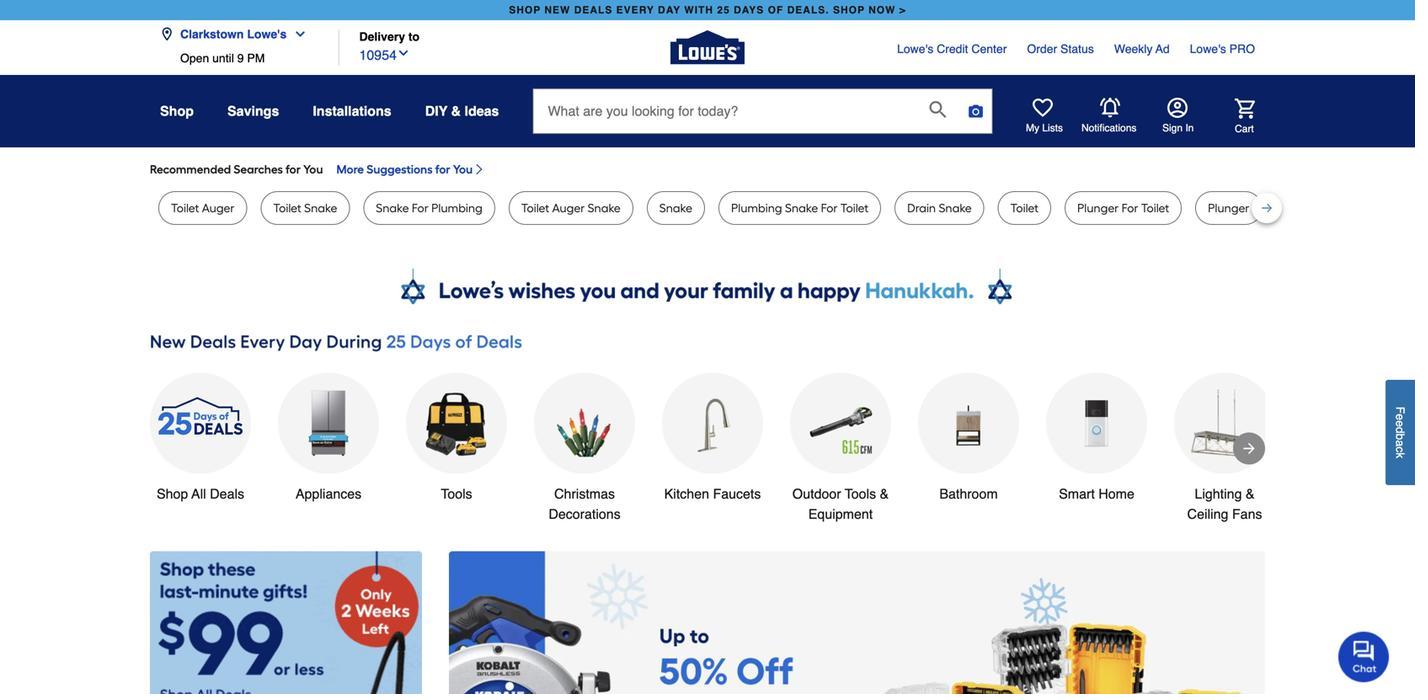 Task type: locate. For each thing, give the bounding box(es) containing it.
3 snake from the left
[[588, 201, 621, 215]]

order status
[[1028, 42, 1095, 56]]

1 shop from the left
[[509, 4, 541, 16]]

open
[[180, 51, 209, 65]]

Search Query text field
[[534, 89, 917, 133]]

shop for shop
[[160, 103, 194, 119]]

shop all deals image
[[150, 373, 251, 474]]

christmas decorations button
[[534, 373, 635, 525]]

0 horizontal spatial shop
[[509, 4, 541, 16]]

diy
[[425, 103, 448, 119]]

kitchen faucets image
[[679, 390, 747, 457]]

0 horizontal spatial tools
[[441, 486, 473, 502]]

toilet for toilet snake
[[273, 201, 302, 215]]

lowe's credit center link
[[898, 40, 1007, 57]]

& for ideas
[[451, 103, 461, 119]]

recommended searches for you heading
[[150, 161, 1266, 178]]

lowe's home improvement notification center image
[[1101, 98, 1121, 118]]

smart home
[[1059, 486, 1135, 502]]

3 toilet from the left
[[522, 201, 550, 215]]

toilet for toilet
[[1011, 201, 1039, 215]]

for inside 'link'
[[435, 162, 451, 177]]

smart home button
[[1047, 373, 1148, 504]]

shop left 'now'
[[834, 4, 865, 16]]

& inside outdoor tools & equipment
[[880, 486, 889, 502]]

2 tools from the left
[[845, 486, 877, 502]]

snake
[[304, 201, 337, 215], [376, 201, 409, 215], [588, 201, 621, 215], [660, 201, 693, 215], [786, 201, 819, 215], [939, 201, 972, 215]]

lighting & ceiling fans image
[[1192, 390, 1259, 457]]

appliances
[[296, 486, 362, 502]]

d
[[1394, 427, 1408, 434]]

None search field
[[533, 88, 993, 150]]

0 horizontal spatial lowe's
[[247, 27, 287, 41]]

installations button
[[313, 96, 392, 126]]

plunger down cart on the top of the page
[[1209, 201, 1250, 215]]

weekly ad
[[1115, 42, 1170, 56]]

1 horizontal spatial auger
[[552, 201, 585, 215]]

0 horizontal spatial &
[[451, 103, 461, 119]]

lighting & ceiling fans button
[[1175, 373, 1276, 525]]

searches
[[234, 162, 283, 177]]

2 toilet from the left
[[273, 201, 302, 215]]

toilet
[[171, 201, 199, 215], [273, 201, 302, 215], [522, 201, 550, 215], [841, 201, 869, 215], [1011, 201, 1039, 215], [1142, 201, 1170, 215]]

k
[[1394, 453, 1408, 459]]

deals
[[210, 486, 244, 502]]

home
[[1099, 486, 1135, 502]]

auger
[[202, 201, 235, 215], [552, 201, 585, 215]]

weekly
[[1115, 42, 1153, 56]]

1 horizontal spatial tools
[[845, 486, 877, 502]]

1 auger from the left
[[202, 201, 235, 215]]

recommended searches for you
[[150, 162, 323, 177]]

lowe's wishes you and your family a happy hanukkah. image
[[150, 269, 1266, 311]]

auger for toilet auger snake
[[552, 201, 585, 215]]

1 you from the left
[[303, 162, 323, 177]]

location image
[[160, 27, 174, 41]]

2 horizontal spatial lowe's
[[1191, 42, 1227, 56]]

plunger down notifications
[[1078, 201, 1119, 215]]

bathroom image
[[936, 390, 1003, 457]]

delivery
[[359, 30, 405, 43]]

plumbing down chevron right 'icon'
[[432, 201, 483, 215]]

more
[[337, 162, 364, 177]]

chevron right image
[[473, 163, 486, 176]]

plunger
[[1078, 201, 1119, 215], [1209, 201, 1250, 215]]

1 horizontal spatial shop
[[834, 4, 865, 16]]

kitchen faucets button
[[662, 373, 764, 504]]

1 e from the top
[[1394, 414, 1408, 420]]

savings button
[[228, 96, 279, 126]]

credit
[[937, 42, 969, 56]]

you for more suggestions for you
[[453, 162, 473, 177]]

6 toilet from the left
[[1142, 201, 1170, 215]]

new deals every day during 25 days of deals image
[[150, 328, 1266, 356]]

& inside lighting & ceiling fans
[[1246, 486, 1255, 502]]

c
[[1394, 447, 1408, 453]]

4 snake from the left
[[660, 201, 693, 215]]

lowe's pro link
[[1191, 40, 1256, 57]]

5 toilet from the left
[[1011, 201, 1039, 215]]

toilet for toilet auger snake
[[522, 201, 550, 215]]

& for ceiling
[[1246, 486, 1255, 502]]

you up snake for plumbing
[[453, 162, 473, 177]]

0 vertical spatial shop
[[160, 103, 194, 119]]

you
[[303, 162, 323, 177], [453, 162, 473, 177]]

recommended
[[150, 162, 231, 177]]

shop inside shop all deals button
[[157, 486, 188, 502]]

center
[[972, 42, 1007, 56]]

shop
[[160, 103, 194, 119], [157, 486, 188, 502]]

1 horizontal spatial &
[[880, 486, 889, 502]]

tools up equipment
[[845, 486, 877, 502]]

lowe's inside 'link'
[[1191, 42, 1227, 56]]

every
[[617, 4, 655, 16]]

1 horizontal spatial plumbing
[[732, 201, 783, 215]]

shop button
[[160, 96, 194, 126]]

you inside 'link'
[[453, 162, 473, 177]]

0 horizontal spatial auger
[[202, 201, 235, 215]]

1 toilet from the left
[[171, 201, 199, 215]]

1 horizontal spatial plunger
[[1209, 201, 1250, 215]]

2 plunger from the left
[[1209, 201, 1250, 215]]

1 vertical spatial shop
[[157, 486, 188, 502]]

plumbing down recommended searches for you heading
[[732, 201, 783, 215]]

tools down tools image
[[441, 486, 473, 502]]

a
[[1394, 440, 1408, 447]]

1 horizontal spatial lowe's
[[898, 42, 934, 56]]

lowe's up the pm
[[247, 27, 287, 41]]

tools inside outdoor tools & equipment
[[845, 486, 877, 502]]

tools
[[441, 486, 473, 502], [845, 486, 877, 502]]

2 auger from the left
[[552, 201, 585, 215]]

lowe's left credit
[[898, 42, 934, 56]]

pm
[[247, 51, 265, 65]]

plunger for plunger for toilet
[[1078, 201, 1119, 215]]

plumbing
[[432, 201, 483, 215], [732, 201, 783, 215]]

tools image
[[423, 390, 491, 457]]

plunger for plunger
[[1209, 201, 1250, 215]]

shop left new
[[509, 4, 541, 16]]

e up the d
[[1394, 414, 1408, 420]]

order
[[1028, 42, 1058, 56]]

2 horizontal spatial &
[[1246, 486, 1255, 502]]

&
[[451, 103, 461, 119], [880, 486, 889, 502], [1246, 486, 1255, 502]]

1 horizontal spatial you
[[453, 162, 473, 177]]

more suggestions for you link
[[337, 161, 486, 178]]

& right diy
[[451, 103, 461, 119]]

shop down open
[[160, 103, 194, 119]]

2 you from the left
[[453, 162, 473, 177]]

& right outdoor
[[880, 486, 889, 502]]

e
[[1394, 414, 1408, 420], [1394, 420, 1408, 427]]

& up fans
[[1246, 486, 1255, 502]]

ceiling
[[1188, 506, 1229, 522]]

clarkstown lowe's
[[180, 27, 287, 41]]

1 tools from the left
[[441, 486, 473, 502]]

25
[[718, 4, 730, 16]]

order status link
[[1028, 40, 1095, 57]]

shop left the all
[[157, 486, 188, 502]]

bathroom button
[[919, 373, 1020, 504]]

lowe's left pro
[[1191, 42, 1227, 56]]

my
[[1027, 122, 1040, 134]]

0 horizontal spatial plumbing
[[432, 201, 483, 215]]

4 toilet from the left
[[841, 201, 869, 215]]

0 horizontal spatial you
[[303, 162, 323, 177]]

sign in button
[[1163, 98, 1195, 135]]

b
[[1394, 434, 1408, 440]]

open until 9 pm
[[180, 51, 265, 65]]

for for plumbing snake for toilet
[[821, 201, 838, 215]]

9
[[237, 51, 244, 65]]

2 plumbing from the left
[[732, 201, 783, 215]]

1 plunger from the left
[[1078, 201, 1119, 215]]

for for more suggestions for you
[[435, 162, 451, 177]]

appliances image
[[295, 390, 362, 457]]

5 snake from the left
[[786, 201, 819, 215]]

you left more
[[303, 162, 323, 177]]

0 horizontal spatial plunger
[[1078, 201, 1119, 215]]

e up b
[[1394, 420, 1408, 427]]



Task type: vqa. For each thing, say whether or not it's contained in the screenshot.
& to the left
yes



Task type: describe. For each thing, give the bounding box(es) containing it.
drain
[[908, 201, 936, 215]]

suggestions
[[367, 162, 433, 177]]

you for recommended searches for you
[[303, 162, 323, 177]]

f
[[1394, 407, 1408, 414]]

lighting & ceiling fans
[[1188, 486, 1263, 522]]

toilet snake
[[273, 201, 337, 215]]

shop new deals every day with 25 days of deals. shop now > link
[[506, 0, 910, 20]]

new
[[545, 4, 571, 16]]

ideas
[[465, 103, 499, 119]]

more suggestions for you
[[337, 162, 473, 177]]

until
[[212, 51, 234, 65]]

lowe's for lowe's credit center
[[898, 42, 934, 56]]

arrow right image
[[1241, 440, 1258, 457]]

shop all deals button
[[150, 373, 251, 504]]

installations
[[313, 103, 392, 119]]

all
[[192, 486, 206, 502]]

notifications
[[1082, 122, 1137, 134]]

2 shop from the left
[[834, 4, 865, 16]]

my lists link
[[1027, 98, 1064, 135]]

snake for plumbing
[[376, 201, 483, 215]]

sign in
[[1163, 122, 1195, 134]]

christmas
[[555, 486, 615, 502]]

lowe's home improvement account image
[[1168, 98, 1188, 118]]

lowe's for lowe's pro
[[1191, 42, 1227, 56]]

shop these last-minute gifts. $99 or less. quantities are limited and won't last. image
[[150, 552, 422, 694]]

savings
[[228, 103, 279, 119]]

lowe's inside button
[[247, 27, 287, 41]]

6 snake from the left
[[939, 201, 972, 215]]

bathroom
[[940, 486, 998, 502]]

clarkstown lowe's button
[[160, 17, 314, 51]]

outdoor tools & equipment
[[793, 486, 889, 522]]

day
[[658, 4, 681, 16]]

now
[[869, 4, 896, 16]]

cart button
[[1212, 98, 1256, 135]]

plumbing snake for toilet
[[732, 201, 869, 215]]

10954
[[359, 47, 397, 63]]

pro
[[1230, 42, 1256, 56]]

1 plumbing from the left
[[432, 201, 483, 215]]

auger for toilet auger
[[202, 201, 235, 215]]

kitchen faucets
[[665, 486, 761, 502]]

christmas decorations
[[549, 486, 621, 522]]

toilet auger
[[171, 201, 235, 215]]

lowe's credit center
[[898, 42, 1007, 56]]

with
[[685, 4, 714, 16]]

ad
[[1156, 42, 1170, 56]]

lighting
[[1195, 486, 1243, 502]]

lowe's home improvement lists image
[[1033, 98, 1054, 118]]

diy & ideas
[[425, 103, 499, 119]]

2 snake from the left
[[376, 201, 409, 215]]

of
[[768, 4, 784, 16]]

plunger for toilet
[[1078, 201, 1170, 215]]

clarkstown
[[180, 27, 244, 41]]

f e e d b a c k button
[[1386, 380, 1416, 485]]

outdoor
[[793, 486, 842, 502]]

toilet auger snake
[[522, 201, 621, 215]]

>
[[900, 4, 907, 16]]

kitchen
[[665, 486, 710, 502]]

to
[[409, 30, 420, 43]]

shop for shop all deals
[[157, 486, 188, 502]]

smart
[[1059, 486, 1095, 502]]

lowe's home improvement logo image
[[671, 11, 745, 85]]

camera image
[[968, 103, 985, 120]]

10954 button
[[359, 43, 410, 65]]

chat invite button image
[[1339, 631, 1391, 683]]

weekly ad link
[[1115, 40, 1170, 57]]

sign
[[1163, 122, 1183, 134]]

days
[[734, 4, 765, 16]]

diy & ideas button
[[425, 96, 499, 126]]

outdoor tools & equipment image
[[807, 390, 875, 457]]

equipment
[[809, 506, 873, 522]]

lowe's home improvement cart image
[[1236, 98, 1256, 119]]

in
[[1186, 122, 1195, 134]]

cart
[[1236, 123, 1255, 135]]

appliances button
[[278, 373, 379, 504]]

outdoor tools & equipment button
[[791, 373, 892, 525]]

1 snake from the left
[[304, 201, 337, 215]]

search image
[[930, 101, 947, 118]]

deals
[[575, 4, 613, 16]]

up to 50 percent off select tools and accessories. image
[[449, 552, 1266, 694]]

toilet for toilet auger
[[171, 201, 199, 215]]

delivery to
[[359, 30, 420, 43]]

shop all deals
[[157, 486, 244, 502]]

chevron down image
[[287, 27, 307, 41]]

for for recommended searches for you
[[286, 162, 301, 177]]

faucets
[[713, 486, 761, 502]]

chevron down image
[[397, 46, 410, 60]]

lists
[[1043, 122, 1064, 134]]

shop new deals every day with 25 days of deals. shop now >
[[509, 4, 907, 16]]

tools inside button
[[441, 486, 473, 502]]

tools button
[[406, 373, 507, 504]]

status
[[1061, 42, 1095, 56]]

2 e from the top
[[1394, 420, 1408, 427]]

christmas decorations image
[[551, 390, 619, 457]]

lowe's pro
[[1191, 42, 1256, 56]]



